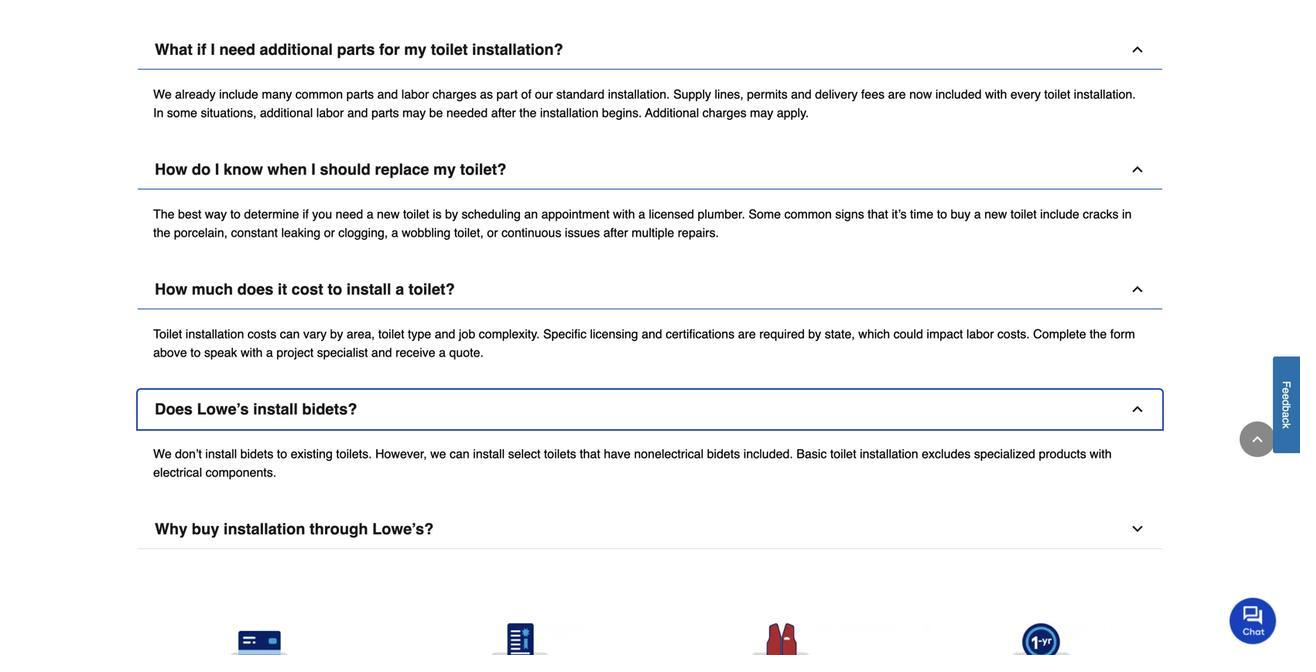 Task type: locate. For each thing, give the bounding box(es) containing it.
0 horizontal spatial labor
[[316, 105, 344, 120]]

1 horizontal spatial bidets
[[707, 447, 740, 461]]

parts down what if i need additional parts for my toilet installation?
[[346, 87, 374, 101]]

and up apply.
[[791, 87, 812, 101]]

plumber.
[[698, 207, 745, 221]]

with left every
[[985, 87, 1007, 101]]

to right way at the top left of the page
[[230, 207, 241, 221]]

can right we
[[450, 447, 470, 461]]

0 horizontal spatial the
[[153, 225, 170, 240]]

if
[[197, 40, 206, 58], [303, 207, 309, 221]]

toilet
[[431, 40, 468, 58], [1044, 87, 1071, 101], [403, 207, 429, 221], [1011, 207, 1037, 221], [378, 327, 404, 341], [830, 447, 857, 461]]

the
[[519, 105, 537, 120], [153, 225, 170, 240], [1090, 327, 1107, 341]]

charges down the lines,
[[703, 105, 747, 120]]

are left now
[[888, 87, 906, 101]]

how inside button
[[155, 280, 187, 298]]

supply
[[673, 87, 711, 101]]

how
[[155, 160, 187, 178], [155, 280, 187, 298]]

1 horizontal spatial if
[[303, 207, 309, 221]]

buy inside button
[[192, 520, 219, 538]]

2 horizontal spatial labor
[[967, 327, 994, 341]]

that
[[868, 207, 888, 221], [580, 447, 600, 461]]

impact
[[927, 327, 963, 341]]

to inside button
[[328, 280, 342, 298]]

1 horizontal spatial charges
[[703, 105, 747, 120]]

i
[[211, 40, 215, 58], [215, 160, 219, 178], [311, 160, 316, 178]]

1 horizontal spatial can
[[450, 447, 470, 461]]

by
[[445, 207, 458, 221], [330, 327, 343, 341], [808, 327, 821, 341]]

required
[[759, 327, 805, 341]]

buy right why
[[192, 520, 219, 538]]

parts left be
[[371, 105, 399, 120]]

0 vertical spatial if
[[197, 40, 206, 58]]

1 new from the left
[[377, 207, 400, 221]]

i right what
[[211, 40, 215, 58]]

bidets?
[[302, 400, 357, 418]]

labor
[[402, 87, 429, 101], [316, 105, 344, 120], [967, 327, 994, 341]]

0 horizontal spatial if
[[197, 40, 206, 58]]

1 vertical spatial additional
[[260, 105, 313, 120]]

0 horizontal spatial may
[[402, 105, 426, 120]]

0 horizontal spatial new
[[377, 207, 400, 221]]

the down of
[[519, 105, 537, 120]]

2 chevron up image from the top
[[1130, 162, 1145, 177]]

with right products
[[1090, 447, 1112, 461]]

continuous
[[502, 225, 561, 240]]

1 horizontal spatial the
[[519, 105, 537, 120]]

1 vertical spatial parts
[[346, 87, 374, 101]]

toilet right the basic
[[830, 447, 857, 461]]

a down wobbling
[[396, 280, 404, 298]]

0 horizontal spatial are
[[738, 327, 756, 341]]

does
[[155, 400, 193, 418]]

labor inside toilet installation costs can vary by area, toilet type and job complexity. specific licensing and certifications are required by state, which could impact labor costs. complete the form above to speak with a project specialist and receive a quote.
[[967, 327, 994, 341]]

are left required
[[738, 327, 756, 341]]

include left cracks
[[1040, 207, 1080, 221]]

2 we from the top
[[153, 447, 172, 461]]

we up electrical
[[153, 447, 172, 461]]

if right what
[[197, 40, 206, 58]]

my right replace
[[433, 160, 456, 178]]

1 vertical spatial charges
[[703, 105, 747, 120]]

1 vertical spatial common
[[784, 207, 832, 221]]

install
[[347, 280, 391, 298], [253, 400, 298, 418], [205, 447, 237, 461], [473, 447, 505, 461]]

chevron up image
[[1130, 42, 1145, 57], [1130, 162, 1145, 177]]

chevron up image for does lowe's install bidets?
[[1130, 402, 1145, 417]]

way
[[205, 207, 227, 221]]

installation
[[540, 105, 599, 120], [186, 327, 244, 341], [860, 447, 918, 461], [224, 520, 305, 538]]

or down you
[[324, 225, 335, 240]]

we up in
[[153, 87, 172, 101]]

e up d
[[1281, 388, 1293, 394]]

that left it's
[[868, 207, 888, 221]]

chevron up image inside how do i know when i should replace my toilet? button
[[1130, 162, 1145, 177]]

1 vertical spatial labor
[[316, 105, 344, 120]]

0 horizontal spatial common
[[296, 87, 343, 101]]

chevron up image up form
[[1130, 282, 1145, 297]]

0 vertical spatial the
[[519, 105, 537, 120]]

1 horizontal spatial that
[[868, 207, 888, 221]]

charges
[[432, 87, 477, 101], [703, 105, 747, 120]]

a blue 1-year labor warranty icon. image
[[923, 624, 1159, 656]]

0 vertical spatial charges
[[432, 87, 477, 101]]

to right cost
[[328, 280, 342, 298]]

state,
[[825, 327, 855, 341]]

install up the area,
[[347, 280, 391, 298]]

1 horizontal spatial buy
[[951, 207, 971, 221]]

type
[[408, 327, 431, 341]]

1 we from the top
[[153, 87, 172, 101]]

parts
[[337, 40, 375, 58], [346, 87, 374, 101], [371, 105, 399, 120]]

1 horizontal spatial my
[[433, 160, 456, 178]]

need up clogging,
[[336, 207, 363, 221]]

1 vertical spatial are
[[738, 327, 756, 341]]

install right lowe's
[[253, 400, 298, 418]]

my
[[404, 40, 427, 58], [433, 160, 456, 178]]

common inside "we already include many common parts and labor charges as part of our standard installation. supply lines, permits and delivery fees are now included with every toilet installation. in some situations, additional labor and parts may be needed after the installation begins. additional charges may apply."
[[296, 87, 343, 101]]

you
[[312, 207, 332, 221]]

charges up needed
[[432, 87, 477, 101]]

0 horizontal spatial after
[[491, 105, 516, 120]]

vary
[[303, 327, 327, 341]]

toilet left 'type'
[[378, 327, 404, 341]]

are
[[888, 87, 906, 101], [738, 327, 756, 341]]

0 vertical spatial parts
[[337, 40, 375, 58]]

1 horizontal spatial installation.
[[1074, 87, 1136, 101]]

toilet right every
[[1044, 87, 1071, 101]]

it's
[[892, 207, 907, 221]]

toilet? up 'type'
[[409, 280, 455, 298]]

1 vertical spatial the
[[153, 225, 170, 240]]

need inside "button"
[[219, 40, 255, 58]]

bidets left included.
[[707, 447, 740, 461]]

by inside the best way to determine if you need a new toilet is by scheduling an appointment with a licensed plumber. some common signs that it's time to buy a new toilet include cracks in the porcelain, constant leaking or clogging, a wobbling toilet, or continuous issues after multiple repairs.
[[445, 207, 458, 221]]

do
[[192, 160, 211, 178]]

how inside button
[[155, 160, 187, 178]]

1 vertical spatial can
[[450, 447, 470, 461]]

job
[[459, 327, 475, 341]]

chevron down image
[[1130, 521, 1145, 537]]

toilet? inside button
[[409, 280, 455, 298]]

0 vertical spatial how
[[155, 160, 187, 178]]

common left signs at the top right of the page
[[784, 207, 832, 221]]

after inside "we already include many common parts and labor charges as part of our standard installation. supply lines, permits and delivery fees are now included with every toilet installation. in some situations, additional labor and parts may be needed after the installation begins. additional charges may apply."
[[491, 105, 516, 120]]

to left existing
[[277, 447, 287, 461]]

0 horizontal spatial can
[[280, 327, 300, 341]]

toilet inside "we already include many common parts and labor charges as part of our standard installation. supply lines, permits and delivery fees are now included with every toilet installation. in some situations, additional labor and parts may be needed after the installation begins. additional charges may apply."
[[1044, 87, 1071, 101]]

toilet right for
[[431, 40, 468, 58]]

with up multiple
[[613, 207, 635, 221]]

chevron up image inside how much does it cost to install a toilet? button
[[1130, 282, 1145, 297]]

with down the costs
[[241, 345, 263, 360]]

0 vertical spatial after
[[491, 105, 516, 120]]

some
[[749, 207, 781, 221]]

1 vertical spatial buy
[[192, 520, 219, 538]]

include inside the best way to determine if you need a new toilet is by scheduling an appointment with a licensed plumber. some common signs that it's time to buy a new toilet include cracks in the porcelain, constant leaking or clogging, a wobbling toilet, or continuous issues after multiple repairs.
[[1040, 207, 1080, 221]]

chevron up image inside does lowe's install bidets? button
[[1130, 402, 1145, 417]]

after right issues
[[603, 225, 628, 240]]

1 vertical spatial include
[[1040, 207, 1080, 221]]

common right many
[[296, 87, 343, 101]]

installation down components.
[[224, 520, 305, 538]]

scheduling
[[462, 207, 521, 221]]

1 installation. from the left
[[608, 87, 670, 101]]

my right for
[[404, 40, 427, 58]]

parts for for
[[337, 40, 375, 58]]

toilet inside we don't install bidets to existing toilets. however, we can install select toilets that have nonelectrical bidets included. basic toilet installation excludes specialized products with electrical components.
[[830, 447, 857, 461]]

included.
[[744, 447, 793, 461]]

i right when
[[311, 160, 316, 178]]

electrical
[[153, 465, 202, 480]]

c
[[1281, 418, 1293, 424]]

0 vertical spatial labor
[[402, 87, 429, 101]]

my inside "button"
[[404, 40, 427, 58]]

1 horizontal spatial toilet?
[[460, 160, 507, 178]]

an
[[524, 207, 538, 221]]

2 installation. from the left
[[1074, 87, 1136, 101]]

of
[[521, 87, 532, 101]]

0 vertical spatial can
[[280, 327, 300, 341]]

new up clogging,
[[377, 207, 400, 221]]

parts inside "button"
[[337, 40, 375, 58]]

parts for and
[[346, 87, 374, 101]]

bidets up components.
[[240, 447, 273, 461]]

with inside "we already include many common parts and labor charges as part of our standard installation. supply lines, permits and delivery fees are now included with every toilet installation. in some situations, additional labor and parts may be needed after the installation begins. additional charges may apply."
[[985, 87, 1007, 101]]

quote.
[[449, 345, 484, 360]]

a up k
[[1281, 412, 1293, 418]]

0 vertical spatial are
[[888, 87, 906, 101]]

toilet? up scheduling
[[460, 160, 507, 178]]

chevron up image left f e e d b a c k 'button'
[[1250, 432, 1265, 447]]

0 vertical spatial toilet?
[[460, 160, 507, 178]]

0 vertical spatial buy
[[951, 207, 971, 221]]

1 horizontal spatial need
[[336, 207, 363, 221]]

specialized
[[974, 447, 1035, 461]]

0 vertical spatial additional
[[260, 40, 333, 58]]

speak
[[204, 345, 237, 360]]

how left do
[[155, 160, 187, 178]]

toilet inside what if i need additional parts for my toilet installation? "button"
[[431, 40, 468, 58]]

why buy installation through lowe's? button
[[138, 510, 1163, 549]]

chevron up image inside what if i need additional parts for my toilet installation? "button"
[[1130, 42, 1145, 57]]

new right the time
[[985, 207, 1007, 221]]

a up clogging,
[[367, 207, 374, 221]]

or down scheduling
[[487, 225, 498, 240]]

and right licensing
[[642, 327, 662, 341]]

parts left for
[[337, 40, 375, 58]]

don't
[[175, 447, 202, 461]]

we inside "we already include many common parts and labor charges as part of our standard installation. supply lines, permits and delivery fees are now included with every toilet installation. in some situations, additional labor and parts may be needed after the installation begins. additional charges may apply."
[[153, 87, 172, 101]]

many
[[262, 87, 292, 101]]

0 horizontal spatial that
[[580, 447, 600, 461]]

chevron up image for how do i know when i should replace my toilet?
[[1130, 162, 1145, 177]]

labor left the costs.
[[967, 327, 994, 341]]

0 vertical spatial need
[[219, 40, 255, 58]]

and up should
[[347, 105, 368, 120]]

we don't install bidets to existing toilets. however, we can install select toilets that have nonelectrical bidets included. basic toilet installation excludes specialized products with electrical components.
[[153, 447, 1112, 480]]

1 additional from the top
[[260, 40, 333, 58]]

a inside button
[[396, 280, 404, 298]]

1 vertical spatial need
[[336, 207, 363, 221]]

complexity.
[[479, 327, 540, 341]]

2 how from the top
[[155, 280, 187, 298]]

to left speak on the left of the page
[[190, 345, 201, 360]]

installation left excludes
[[860, 447, 918, 461]]

we inside we don't install bidets to existing toilets. however, we can install select toilets that have nonelectrical bidets included. basic toilet installation excludes specialized products with electrical components.
[[153, 447, 172, 461]]

scroll to top element
[[1240, 422, 1276, 457]]

can
[[280, 327, 300, 341], [450, 447, 470, 461]]

my inside button
[[433, 160, 456, 178]]

installation down standard
[[540, 105, 599, 120]]

additional
[[260, 40, 333, 58], [260, 105, 313, 120]]

how for how much does it cost to install a toilet?
[[155, 280, 187, 298]]

1 vertical spatial chevron up image
[[1130, 162, 1145, 177]]

part
[[496, 87, 518, 101]]

f e e d b a c k button
[[1273, 357, 1300, 454]]

2 vertical spatial labor
[[967, 327, 994, 341]]

2 e from the top
[[1281, 394, 1293, 400]]

toilet? inside button
[[460, 160, 507, 178]]

1 or from the left
[[324, 225, 335, 240]]

install up components.
[[205, 447, 237, 461]]

0 vertical spatial chevron up image
[[1130, 42, 1145, 57]]

leaking
[[281, 225, 321, 240]]

0 horizontal spatial or
[[324, 225, 335, 240]]

1 vertical spatial we
[[153, 447, 172, 461]]

signs
[[835, 207, 864, 221]]

0 vertical spatial that
[[868, 207, 888, 221]]

certifications
[[666, 327, 735, 341]]

by left state,
[[808, 327, 821, 341]]

1 vertical spatial toilet?
[[409, 280, 455, 298]]

determine
[[244, 207, 299, 221]]

1 horizontal spatial may
[[750, 105, 774, 120]]

with inside the best way to determine if you need a new toilet is by scheduling an appointment with a licensed plumber. some common signs that it's time to buy a new toilet include cracks in the porcelain, constant leaking or clogging, a wobbling toilet, or continuous issues after multiple repairs.
[[613, 207, 635, 221]]

installation up speak on the left of the page
[[186, 327, 244, 341]]

select
[[508, 447, 541, 461]]

that inside the best way to determine if you need a new toilet is by scheduling an appointment with a licensed plumber. some common signs that it's time to buy a new toilet include cracks in the porcelain, constant leaking or clogging, a wobbling toilet, or continuous issues after multiple repairs.
[[868, 207, 888, 221]]

1 horizontal spatial labor
[[402, 87, 429, 101]]

0 vertical spatial common
[[296, 87, 343, 101]]

1 horizontal spatial by
[[445, 207, 458, 221]]

labor up how do i know when i should replace my toilet?
[[316, 105, 344, 120]]

2 vertical spatial chevron up image
[[1250, 432, 1265, 447]]

1 vertical spatial my
[[433, 160, 456, 178]]

b
[[1281, 406, 1293, 412]]

0 horizontal spatial toilet?
[[409, 280, 455, 298]]

the down the at the top left of the page
[[153, 225, 170, 240]]

permits
[[747, 87, 788, 101]]

2 additional from the top
[[260, 105, 313, 120]]

0 horizontal spatial include
[[219, 87, 258, 101]]

the inside the best way to determine if you need a new toilet is by scheduling an appointment with a licensed plumber. some common signs that it's time to buy a new toilet include cracks in the porcelain, constant leaking or clogging, a wobbling toilet, or continuous issues after multiple repairs.
[[153, 225, 170, 240]]

0 vertical spatial include
[[219, 87, 258, 101]]

additional down many
[[260, 105, 313, 120]]

after down "part"
[[491, 105, 516, 120]]

1 horizontal spatial common
[[784, 207, 832, 221]]

1 horizontal spatial after
[[603, 225, 628, 240]]

0 horizontal spatial my
[[404, 40, 427, 58]]

a right the time
[[974, 207, 981, 221]]

need inside the best way to determine if you need a new toilet is by scheduling an appointment with a licensed plumber. some common signs that it's time to buy a new toilet include cracks in the porcelain, constant leaking or clogging, a wobbling toilet, or continuous issues after multiple repairs.
[[336, 207, 363, 221]]

include
[[219, 87, 258, 101], [1040, 207, 1080, 221]]

2 horizontal spatial the
[[1090, 327, 1107, 341]]

products
[[1039, 447, 1086, 461]]

labor left as
[[402, 87, 429, 101]]

toilet,
[[454, 225, 484, 240]]

a left wobbling
[[391, 225, 398, 240]]

1 horizontal spatial or
[[487, 225, 498, 240]]

1 horizontal spatial new
[[985, 207, 1007, 221]]

additional inside "we already include many common parts and labor charges as part of our standard installation. supply lines, permits and delivery fees are now included with every toilet installation. in some situations, additional labor and parts may be needed after the installation begins. additional charges may apply."
[[260, 105, 313, 120]]

issues
[[565, 225, 600, 240]]

1 chevron up image from the top
[[1130, 42, 1145, 57]]

a lowe's red vest icon. image
[[663, 624, 899, 656]]

a left quote.
[[439, 345, 446, 360]]

0 vertical spatial my
[[404, 40, 427, 58]]

is
[[433, 207, 442, 221]]

0 horizontal spatial need
[[219, 40, 255, 58]]

1 vertical spatial after
[[603, 225, 628, 240]]

0 vertical spatial chevron up image
[[1130, 282, 1145, 297]]

toilets.
[[336, 447, 372, 461]]

i right do
[[215, 160, 219, 178]]

how left 'much'
[[155, 280, 187, 298]]

1 horizontal spatial are
[[888, 87, 906, 101]]

lines,
[[715, 87, 744, 101]]

if inside the best way to determine if you need a new toilet is by scheduling an appointment with a licensed plumber. some common signs that it's time to buy a new toilet include cracks in the porcelain, constant leaking or clogging, a wobbling toilet, or continuous issues after multiple repairs.
[[303, 207, 309, 221]]

2 vertical spatial the
[[1090, 327, 1107, 341]]

1 bidets from the left
[[240, 447, 273, 461]]

chevron up image down form
[[1130, 402, 1145, 417]]

2 or from the left
[[487, 225, 498, 240]]

by right is
[[445, 207, 458, 221]]

with inside we don't install bidets to existing toilets. however, we can install select toilets that have nonelectrical bidets included. basic toilet installation excludes specialized products with electrical components.
[[1090, 447, 1112, 461]]

0 horizontal spatial installation.
[[608, 87, 670, 101]]

include inside "we already include many common parts and labor charges as part of our standard installation. supply lines, permits and delivery fees are now included with every toilet installation. in some situations, additional labor and parts may be needed after the installation begins. additional charges may apply."
[[219, 87, 258, 101]]

i inside "button"
[[211, 40, 215, 58]]

1 vertical spatial how
[[155, 280, 187, 298]]

may left be
[[402, 105, 426, 120]]

needed
[[446, 105, 488, 120]]

existing
[[291, 447, 333, 461]]

0 horizontal spatial buy
[[192, 520, 219, 538]]

may down the permits
[[750, 105, 774, 120]]

after inside the best way to determine if you need a new toilet is by scheduling an appointment with a licensed plumber. some common signs that it's time to buy a new toilet include cracks in the porcelain, constant leaking or clogging, a wobbling toilet, or continuous issues after multiple repairs.
[[603, 225, 628, 240]]

chevron up image
[[1130, 282, 1145, 297], [1130, 402, 1145, 417], [1250, 432, 1265, 447]]

know
[[224, 160, 263, 178]]

a down the costs
[[266, 345, 273, 360]]

complete
[[1033, 327, 1086, 341]]

0 horizontal spatial bidets
[[240, 447, 273, 461]]

1 vertical spatial if
[[303, 207, 309, 221]]

additional
[[645, 105, 699, 120]]

buy
[[951, 207, 971, 221], [192, 520, 219, 538]]

and
[[377, 87, 398, 101], [791, 87, 812, 101], [347, 105, 368, 120], [435, 327, 455, 341], [642, 327, 662, 341], [371, 345, 392, 360]]

e up b at the bottom of the page
[[1281, 394, 1293, 400]]

2 vertical spatial parts
[[371, 105, 399, 120]]

the left form
[[1090, 327, 1107, 341]]

installation inside we don't install bidets to existing toilets. however, we can install select toilets that have nonelectrical bidets included. basic toilet installation excludes specialized products with electrical components.
[[860, 447, 918, 461]]

can up project
[[280, 327, 300, 341]]

include up the situations,
[[219, 87, 258, 101]]

1 vertical spatial chevron up image
[[1130, 402, 1145, 417]]

0 vertical spatial we
[[153, 87, 172, 101]]

repairs.
[[678, 225, 719, 240]]

need right what
[[219, 40, 255, 58]]

by up the specialist at the left of page
[[330, 327, 343, 341]]

1 vertical spatial that
[[580, 447, 600, 461]]

chevron up image for how much does it cost to install a toilet?
[[1130, 282, 1145, 297]]

buy right the time
[[951, 207, 971, 221]]

that inside we don't install bidets to existing toilets. however, we can install select toilets that have nonelectrical bidets included. basic toilet installation excludes specialized products with electrical components.
[[580, 447, 600, 461]]

additional up many
[[260, 40, 333, 58]]

1 horizontal spatial include
[[1040, 207, 1080, 221]]

why buy installation through lowe's?
[[155, 520, 434, 538]]

1 how from the top
[[155, 160, 187, 178]]

or
[[324, 225, 335, 240], [487, 225, 498, 240]]

if left you
[[303, 207, 309, 221]]

basic
[[797, 447, 827, 461]]

that left "have"
[[580, 447, 600, 461]]

installation.
[[608, 87, 670, 101], [1074, 87, 1136, 101]]



Task type: vqa. For each thing, say whether or not it's contained in the screenshot.


Task type: describe. For each thing, give the bounding box(es) containing it.
for
[[379, 40, 400, 58]]

if inside "button"
[[197, 40, 206, 58]]

a dark blue credit card icon. image
[[141, 624, 377, 656]]

specialist
[[317, 345, 368, 360]]

how do i know when i should replace my toilet?
[[155, 160, 507, 178]]

and down for
[[377, 87, 398, 101]]

standard
[[556, 87, 605, 101]]

already
[[175, 87, 216, 101]]

k
[[1281, 424, 1293, 429]]

1 e from the top
[[1281, 388, 1293, 394]]

chevron up image inside scroll to top element
[[1250, 432, 1265, 447]]

installation inside button
[[224, 520, 305, 538]]

receive
[[396, 345, 435, 360]]

much
[[192, 280, 233, 298]]

additional inside "button"
[[260, 40, 333, 58]]

should
[[320, 160, 371, 178]]

can inside we don't install bidets to existing toilets. however, we can install select toilets that have nonelectrical bidets included. basic toilet installation excludes specialized products with electrical components.
[[450, 447, 470, 461]]

toilet left is
[[403, 207, 429, 221]]

now
[[910, 87, 932, 101]]

we for what if i need additional parts for my toilet installation?
[[153, 87, 172, 101]]

above
[[153, 345, 187, 360]]

how much does it cost to install a toilet?
[[155, 280, 455, 298]]

what if i need additional parts for my toilet installation? button
[[138, 30, 1163, 70]]

and down the area,
[[371, 345, 392, 360]]

0 horizontal spatial by
[[330, 327, 343, 341]]

area,
[[347, 327, 375, 341]]

are inside toilet installation costs can vary by area, toilet type and job complexity. specific licensing and certifications are required by state, which could impact labor costs. complete the form above to speak with a project specialist and receive a quote.
[[738, 327, 756, 341]]

we already include many common parts and labor charges as part of our standard installation. supply lines, permits and delivery fees are now included with every toilet installation. in some situations, additional labor and parts may be needed after the installation begins. additional charges may apply.
[[153, 87, 1136, 120]]

to inside we don't install bidets to existing toilets. however, we can install select toilets that have nonelectrical bidets included. basic toilet installation excludes specialized products with electrical components.
[[277, 447, 287, 461]]

form
[[1110, 327, 1135, 341]]

0 horizontal spatial charges
[[432, 87, 477, 101]]

does lowe's install bidets?
[[155, 400, 357, 418]]

can inside toilet installation costs can vary by area, toilet type and job complexity. specific licensing and certifications are required by state, which could impact labor costs. complete the form above to speak with a project specialist and receive a quote.
[[280, 327, 300, 341]]

toilet inside toilet installation costs can vary by area, toilet type and job complexity. specific licensing and certifications are required by state, which could impact labor costs. complete the form above to speak with a project specialist and receive a quote.
[[378, 327, 404, 341]]

through
[[310, 520, 368, 538]]

situations,
[[201, 105, 256, 120]]

excludes
[[922, 447, 971, 461]]

2 new from the left
[[985, 207, 1007, 221]]

common inside the best way to determine if you need a new toilet is by scheduling an appointment with a licensed plumber. some common signs that it's time to buy a new toilet include cracks in the porcelain, constant leaking or clogging, a wobbling toilet, or continuous issues after multiple repairs.
[[784, 207, 832, 221]]

how do i know when i should replace my toilet? button
[[138, 150, 1163, 189]]

a up multiple
[[639, 207, 645, 221]]

costs
[[248, 327, 276, 341]]

delivery
[[815, 87, 858, 101]]

appointment
[[541, 207, 610, 221]]

it
[[278, 280, 287, 298]]

however,
[[375, 447, 427, 461]]

every
[[1011, 87, 1041, 101]]

be
[[429, 105, 443, 120]]

buy inside the best way to determine if you need a new toilet is by scheduling an appointment with a licensed plumber. some common signs that it's time to buy a new toilet include cracks in the porcelain, constant leaking or clogging, a wobbling toilet, or continuous issues after multiple repairs.
[[951, 207, 971, 221]]

included
[[936, 87, 982, 101]]

toilet installation costs can vary by area, toilet type and job complexity. specific licensing and certifications are required by state, which could impact labor costs. complete the form above to speak with a project specialist and receive a quote.
[[153, 327, 1135, 360]]

some
[[167, 105, 197, 120]]

what
[[155, 40, 193, 58]]

a dark blue background check icon. image
[[402, 624, 638, 656]]

we
[[430, 447, 446, 461]]

toilet left cracks
[[1011, 207, 1037, 221]]

f e e d b a c k
[[1281, 382, 1293, 429]]

the inside "we already include many common parts and labor charges as part of our standard installation. supply lines, permits and delivery fees are now included with every toilet installation. in some situations, additional labor and parts may be needed after the installation begins. additional charges may apply."
[[519, 105, 537, 120]]

could
[[894, 327, 923, 341]]

chat invite button image
[[1230, 598, 1277, 645]]

apply.
[[777, 105, 809, 120]]

porcelain,
[[174, 225, 228, 240]]

the best way to determine if you need a new toilet is by scheduling an appointment with a licensed plumber. some common signs that it's time to buy a new toilet include cracks in the porcelain, constant leaking or clogging, a wobbling toilet, or continuous issues after multiple repairs.
[[153, 207, 1132, 240]]

fees
[[861, 87, 885, 101]]

multiple
[[632, 225, 674, 240]]

cracks
[[1083, 207, 1119, 221]]

specific
[[543, 327, 587, 341]]

install left select
[[473, 447, 505, 461]]

replace
[[375, 160, 429, 178]]

components.
[[206, 465, 276, 480]]

why
[[155, 520, 187, 538]]

are inside "we already include many common parts and labor charges as part of our standard installation. supply lines, permits and delivery fees are now included with every toilet installation. in some situations, additional labor and parts may be needed after the installation begins. additional charges may apply."
[[888, 87, 906, 101]]

licensing
[[590, 327, 638, 341]]

i for do
[[215, 160, 219, 178]]

1 may from the left
[[402, 105, 426, 120]]

2 bidets from the left
[[707, 447, 740, 461]]

constant
[[231, 225, 278, 240]]

2 horizontal spatial by
[[808, 327, 821, 341]]

i for if
[[211, 40, 215, 58]]

a inside 'button'
[[1281, 412, 1293, 418]]

begins.
[[602, 105, 642, 120]]

f
[[1281, 382, 1293, 388]]

nonelectrical
[[634, 447, 704, 461]]

chevron up image for what if i need additional parts for my toilet installation?
[[1130, 42, 1145, 57]]

to inside toilet installation costs can vary by area, toilet type and job complexity. specific licensing and certifications are required by state, which could impact labor costs. complete the form above to speak with a project specialist and receive a quote.
[[190, 345, 201, 360]]

in
[[153, 105, 164, 120]]

have
[[604, 447, 631, 461]]

2 may from the left
[[750, 105, 774, 120]]

cost
[[292, 280, 323, 298]]

best
[[178, 207, 201, 221]]

lowe's
[[197, 400, 249, 418]]

d
[[1281, 400, 1293, 406]]

and left job
[[435, 327, 455, 341]]

the
[[153, 207, 175, 221]]

how much does it cost to install a toilet? button
[[138, 270, 1163, 309]]

how for how do i know when i should replace my toilet?
[[155, 160, 187, 178]]

we for does lowe's install bidets?
[[153, 447, 172, 461]]

with inside toilet installation costs can vary by area, toilet type and job complexity. specific licensing and certifications are required by state, which could impact labor costs. complete the form above to speak with a project specialist and receive a quote.
[[241, 345, 263, 360]]

when
[[267, 160, 307, 178]]

installation?
[[472, 40, 563, 58]]

our
[[535, 87, 553, 101]]

clogging,
[[338, 225, 388, 240]]

to right the time
[[937, 207, 947, 221]]

the inside toilet installation costs can vary by area, toilet type and job complexity. specific licensing and certifications are required by state, which could impact labor costs. complete the form above to speak with a project specialist and receive a quote.
[[1090, 327, 1107, 341]]

does
[[237, 280, 273, 298]]

in
[[1122, 207, 1132, 221]]

installation inside "we already include many common parts and labor charges as part of our standard installation. supply lines, permits and delivery fees are now included with every toilet installation. in some situations, additional labor and parts may be needed after the installation begins. additional charges may apply."
[[540, 105, 599, 120]]

toilet
[[153, 327, 182, 341]]

installation inside toilet installation costs can vary by area, toilet type and job complexity. specific licensing and certifications are required by state, which could impact labor costs. complete the form above to speak with a project specialist and receive a quote.
[[186, 327, 244, 341]]



